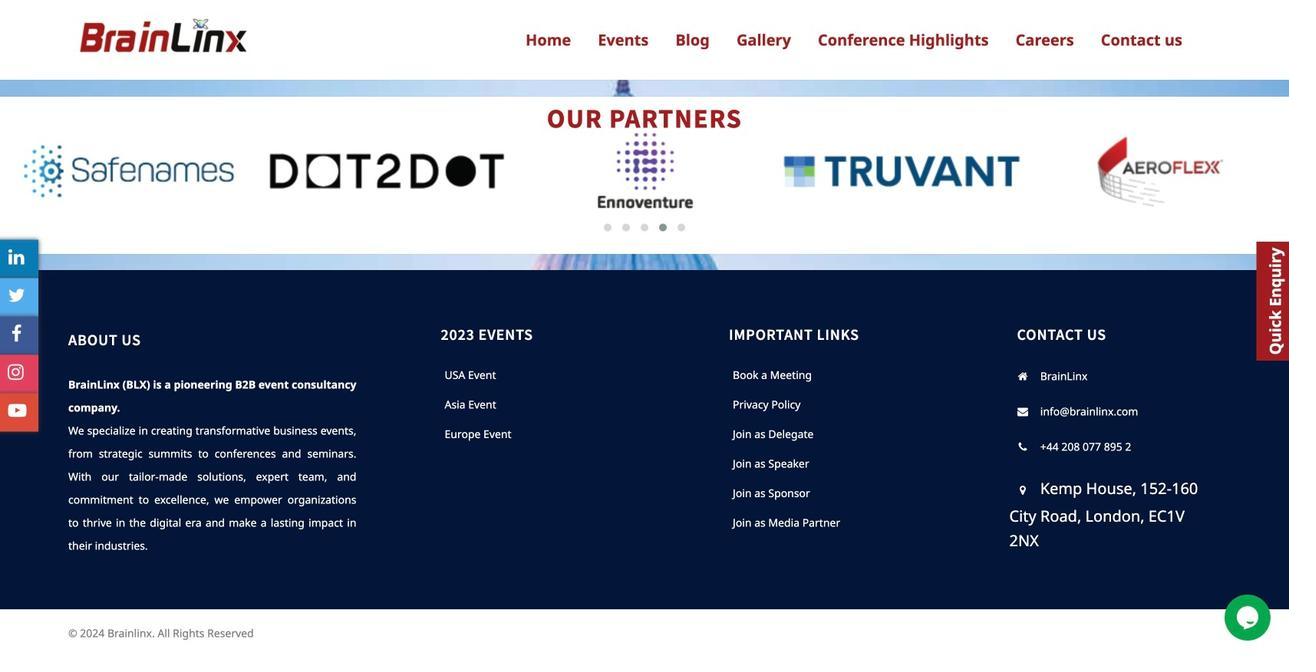 Task type: locate. For each thing, give the bounding box(es) containing it.
safe names image
[[8, 130, 251, 212]]

instagram image
[[8, 363, 24, 381]]

ennoventure image
[[524, 130, 766, 211]]

youtube play image
[[8, 401, 27, 420]]

aeroflex image
[[1039, 130, 1281, 212]]

linkedin image
[[8, 248, 24, 266]]

twitter image
[[8, 286, 25, 305]]

truvant image
[[781, 130, 1024, 212]]



Task type: describe. For each thing, give the bounding box(es) containing it.
brainlinx logo image
[[76, 12, 249, 67]]

facebook image
[[11, 325, 22, 343]]

dot 2 dot image
[[266, 130, 508, 212]]



Task type: vqa. For each thing, say whether or not it's contained in the screenshot.
Bushu Pharma image
no



